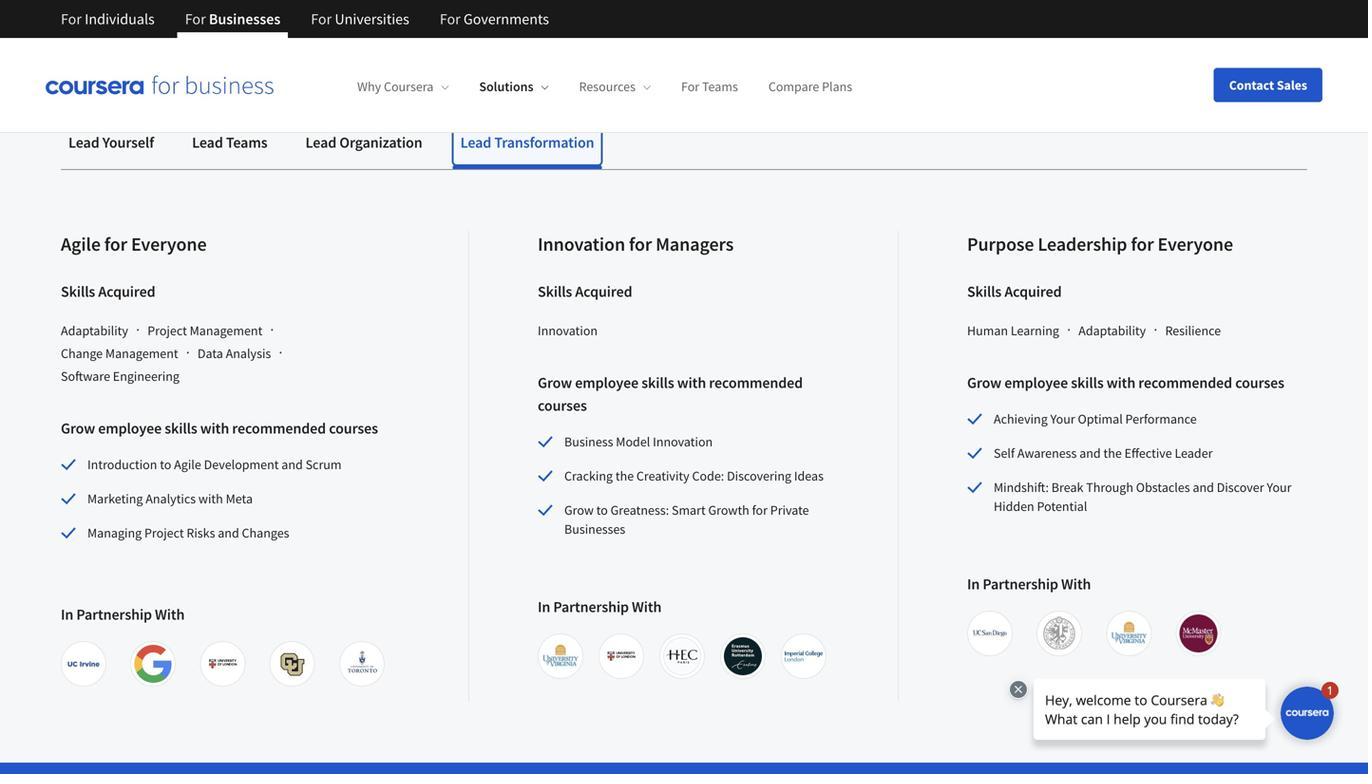 Task type: vqa. For each thing, say whether or not it's contained in the screenshot.
the right employee
yes



Task type: locate. For each thing, give the bounding box(es) containing it.
your right the discover at the bottom of page
[[1267, 479, 1292, 496]]

in
[[967, 575, 980, 594], [538, 598, 550, 617], [61, 605, 73, 624]]

2 horizontal spatial skills
[[1071, 373, 1104, 392]]

skills acquired down innovation for managers
[[538, 282, 632, 301]]

2 horizontal spatial courses
[[1236, 373, 1285, 392]]

creativity
[[637, 468, 690, 485]]

with left the beginner
[[368, 0, 403, 21]]

mindshift:
[[994, 479, 1049, 496]]

analytics
[[146, 490, 196, 507]]

skills up human
[[967, 282, 1002, 301]]

skills up the introduction to agile development and scrum
[[165, 419, 197, 438]]

advanced
[[516, 0, 593, 21]]

1 acquired from the left
[[98, 282, 155, 301]]

and down achieving your optimal performance
[[1080, 445, 1101, 462]]

0 horizontal spatial everyone
[[131, 232, 207, 256]]

0 horizontal spatial adaptability
[[61, 322, 128, 339]]

with for purpose leadership for everyone
[[1107, 373, 1136, 392]]

4 lead from the left
[[461, 133, 492, 152]]

acquired up learning
[[1005, 282, 1062, 301]]

compare plans
[[769, 78, 853, 95]]

lead
[[68, 133, 99, 152], [192, 133, 223, 152], [306, 133, 337, 152], [461, 133, 492, 152]]

project
[[147, 322, 187, 339], [144, 525, 184, 542]]

0 vertical spatial innovation
[[538, 232, 625, 256]]

0 horizontal spatial agile
[[61, 232, 101, 256]]

0 horizontal spatial employee
[[98, 419, 162, 438]]

1 horizontal spatial skills
[[642, 373, 674, 392]]

0 horizontal spatial businesses
[[209, 10, 281, 29]]

1 adaptability from the left
[[61, 322, 128, 339]]

organization
[[339, 133, 423, 152]]

project up data analysis software engineering
[[147, 322, 187, 339]]

drive
[[997, 0, 1037, 21]]

with
[[1062, 575, 1091, 594], [632, 598, 662, 617], [155, 605, 185, 624]]

1 horizontal spatial with
[[632, 598, 662, 617]]

0 horizontal spatial recommended
[[232, 419, 326, 438]]

1 lead from the left
[[68, 133, 99, 152]]

and inside build effective managers at every level with beginner and advanced level leadership content, including 40+ skillsets to drive soft skill proficiency across the entire organization.
[[482, 0, 512, 21]]

growth
[[708, 502, 750, 519]]

achieving your optimal performance
[[994, 411, 1197, 428]]

contact
[[1229, 77, 1275, 94]]

acquired down agile for everyone at the left top of the page
[[98, 282, 155, 301]]

2 vertical spatial innovation
[[653, 433, 713, 450]]

for for businesses
[[185, 10, 206, 29]]

2 horizontal spatial skills acquired
[[967, 282, 1062, 301]]

0 horizontal spatial acquired
[[98, 282, 155, 301]]

2 vertical spatial the
[[616, 468, 634, 485]]

with left meta
[[199, 490, 223, 507]]

management up data
[[190, 322, 263, 339]]

1 horizontal spatial partnership
[[553, 598, 629, 617]]

lead left organization
[[306, 133, 337, 152]]

1 horizontal spatial grow employee skills with recommended courses
[[538, 373, 803, 415]]

acquired down innovation for managers
[[575, 282, 632, 301]]

1 vertical spatial management
[[105, 345, 178, 362]]

marketing analytics with meta
[[87, 490, 253, 507]]

management
[[190, 322, 263, 339], [105, 345, 178, 362]]

the
[[208, 20, 234, 44], [1104, 445, 1122, 462], [616, 468, 634, 485]]

teams inside button
[[226, 133, 268, 152]]

skills
[[642, 373, 674, 392], [1071, 373, 1104, 392], [165, 419, 197, 438]]

for right effective
[[185, 10, 206, 29]]

recommended up development
[[232, 419, 326, 438]]

grow employee skills with recommended courses for for
[[967, 373, 1285, 392]]

1 horizontal spatial employee
[[575, 373, 639, 392]]

business
[[564, 433, 613, 450]]

recommended up the performance
[[1139, 373, 1233, 392]]

1 horizontal spatial the
[[616, 468, 634, 485]]

and down leader
[[1193, 479, 1214, 496]]

lead yourself button
[[61, 120, 162, 165]]

managing
[[87, 525, 142, 542]]

grow down software
[[61, 419, 95, 438]]

in partnership with
[[967, 575, 1091, 594], [538, 598, 662, 617], [61, 605, 185, 624]]

for individuals
[[61, 10, 155, 29]]

recommended up discovering
[[709, 373, 803, 392]]

imperial college london image
[[785, 638, 823, 676]]

0 horizontal spatial courses
[[329, 419, 378, 438]]

1 horizontal spatial in partnership with
[[538, 598, 662, 617]]

everyone
[[131, 232, 207, 256], [1158, 232, 1234, 256]]

purpose leadership for everyone
[[967, 232, 1234, 256]]

grow for agile for everyone
[[61, 419, 95, 438]]

courses for innovation for managers
[[538, 396, 587, 415]]

grow employee skills with recommended courses up optimal
[[967, 373, 1285, 392]]

for up the content tabs tab list
[[681, 78, 700, 95]]

1 horizontal spatial courses
[[538, 396, 587, 415]]

0 vertical spatial courses
[[1236, 373, 1285, 392]]

the inside build effective managers at every level with beginner and advanced level leadership content, including 40+ skillsets to drive soft skill proficiency across the entire organization.
[[208, 20, 234, 44]]

businesses
[[209, 10, 281, 29], [564, 521, 626, 538]]

0 vertical spatial the
[[208, 20, 234, 44]]

awareness
[[1018, 445, 1077, 462]]

skills for agile for everyone
[[61, 282, 95, 301]]

to down cracking
[[597, 502, 608, 519]]

leader
[[1175, 445, 1213, 462]]

discover
[[1217, 479, 1264, 496]]

2 horizontal spatial the
[[1104, 445, 1122, 462]]

level right every
[[327, 0, 364, 21]]

your inside mindshift: break through obstacles and discover your hidden potential
[[1267, 479, 1292, 496]]

for left governments
[[440, 10, 461, 29]]

1 horizontal spatial everyone
[[1158, 232, 1234, 256]]

project down marketing analytics with meta
[[144, 525, 184, 542]]

2 adaptability from the left
[[1079, 322, 1146, 339]]

and right the beginner
[[482, 0, 512, 21]]

0 vertical spatial your
[[1051, 411, 1075, 428]]

1 vertical spatial your
[[1267, 479, 1292, 496]]

teams for lead teams
[[226, 133, 268, 152]]

0 vertical spatial businesses
[[209, 10, 281, 29]]

0 horizontal spatial teams
[[226, 133, 268, 152]]

skills up achieving your optimal performance
[[1071, 373, 1104, 392]]

innovation for innovation for managers
[[538, 232, 625, 256]]

3 skills acquired from the left
[[967, 282, 1062, 301]]

3 acquired from the left
[[1005, 282, 1062, 301]]

2 horizontal spatial acquired
[[1005, 282, 1062, 301]]

in partnership with for agile
[[61, 605, 185, 624]]

image 198 image
[[1110, 615, 1148, 653], [542, 638, 580, 676]]

for left individuals
[[61, 10, 82, 29]]

management up engineering
[[105, 345, 178, 362]]

cracking the creativity code: discovering ideas
[[564, 468, 824, 485]]

with for agile for everyone
[[200, 419, 229, 438]]

grow inside grow to greatness: smart growth for private businesses
[[564, 502, 594, 519]]

your left optimal
[[1051, 411, 1075, 428]]

with up the introduction to agile development and scrum
[[200, 419, 229, 438]]

lead for lead teams
[[192, 133, 223, 152]]

2 horizontal spatial with
[[1062, 575, 1091, 594]]

lead down "coursera for business" image
[[192, 133, 223, 152]]

1 skills from the left
[[61, 282, 95, 301]]

for teams
[[681, 78, 738, 95]]

your
[[1051, 411, 1075, 428], [1267, 479, 1292, 496]]

0 horizontal spatial partnership
[[76, 605, 152, 624]]

employee up 'achieving'
[[1005, 373, 1068, 392]]

potential
[[1037, 498, 1088, 515]]

1 vertical spatial innovation
[[538, 322, 598, 339]]

in for agile for everyone
[[61, 605, 73, 624]]

innovation for innovation
[[538, 322, 598, 339]]

0 horizontal spatial in
[[61, 605, 73, 624]]

2 horizontal spatial to
[[977, 0, 993, 21]]

0 horizontal spatial skills
[[61, 282, 95, 301]]

0 horizontal spatial management
[[105, 345, 178, 362]]

0 horizontal spatial in partnership with
[[61, 605, 185, 624]]

innovation for managers
[[538, 232, 734, 256]]

banner navigation
[[46, 0, 564, 38]]

courses for agile for everyone
[[329, 419, 378, 438]]

0 horizontal spatial your
[[1051, 411, 1075, 428]]

data analysis software engineering
[[61, 345, 271, 385]]

performance
[[1126, 411, 1197, 428]]

with inside grow employee skills with recommended courses
[[677, 373, 706, 392]]

0 horizontal spatial to
[[160, 456, 171, 473]]

university of geneva image
[[1041, 615, 1079, 653]]

skills acquired
[[61, 282, 155, 301], [538, 282, 632, 301], [967, 282, 1062, 301]]

greatness:
[[611, 502, 669, 519]]

0 vertical spatial to
[[977, 0, 993, 21]]

0 horizontal spatial skills
[[165, 419, 197, 438]]

and
[[482, 0, 512, 21], [1080, 445, 1101, 462], [282, 456, 303, 473], [1193, 479, 1214, 496], [218, 525, 239, 542]]

employee up introduction
[[98, 419, 162, 438]]

1 vertical spatial businesses
[[564, 521, 626, 538]]

1 horizontal spatial businesses
[[564, 521, 626, 538]]

uc san diego image
[[971, 615, 1009, 653]]

2 horizontal spatial in
[[967, 575, 980, 594]]

to
[[977, 0, 993, 21], [160, 456, 171, 473], [597, 502, 608, 519]]

0 vertical spatial project
[[147, 322, 187, 339]]

1 vertical spatial agile
[[174, 456, 201, 473]]

2 lead from the left
[[192, 133, 223, 152]]

grow up 'business' at left bottom
[[538, 373, 572, 392]]

with up "business model innovation"
[[677, 373, 706, 392]]

1 horizontal spatial recommended
[[709, 373, 803, 392]]

2 horizontal spatial partnership
[[983, 575, 1059, 594]]

change
[[61, 345, 103, 362]]

0 horizontal spatial image 220 image
[[204, 645, 242, 683]]

2 horizontal spatial in partnership with
[[967, 575, 1091, 594]]

skills down innovation for managers
[[538, 282, 572, 301]]

lead transformation tab panel
[[61, 170, 1308, 702]]

1 horizontal spatial in
[[538, 598, 550, 617]]

resilience
[[1166, 322, 1221, 339]]

1 horizontal spatial teams
[[702, 78, 738, 95]]

changes
[[242, 525, 289, 542]]

skills up change
[[61, 282, 95, 301]]

2 horizontal spatial grow employee skills with recommended courses
[[967, 373, 1285, 392]]

0 vertical spatial teams
[[702, 78, 738, 95]]

2 skills from the left
[[538, 282, 572, 301]]

adaptability right learning
[[1079, 322, 1146, 339]]

0 vertical spatial management
[[190, 322, 263, 339]]

skills acquired for purpose
[[967, 282, 1062, 301]]

2 horizontal spatial skills
[[967, 282, 1002, 301]]

1 vertical spatial courses
[[538, 396, 587, 415]]

the left entire
[[208, 20, 234, 44]]

1 horizontal spatial level
[[597, 0, 634, 21]]

to left the drive
[[977, 0, 993, 21]]

lead for lead transformation
[[461, 133, 492, 152]]

2 horizontal spatial employee
[[1005, 373, 1068, 392]]

3 skills from the left
[[967, 282, 1002, 301]]

to inside grow to greatness: smart growth for private businesses
[[597, 502, 608, 519]]

partnership
[[983, 575, 1059, 594], [553, 598, 629, 617], [76, 605, 152, 624]]

introduction
[[87, 456, 157, 473]]

image 220 image left university of colorado boulder image
[[204, 645, 242, 683]]

in for purpose leadership for everyone
[[967, 575, 980, 594]]

grow employee skills with recommended courses for managers
[[538, 373, 803, 415]]

lead inside "button"
[[461, 133, 492, 152]]

and right risks
[[218, 525, 239, 542]]

image 220 image left hec paris logo
[[602, 638, 641, 676]]

with up optimal
[[1107, 373, 1136, 392]]

level right advanced
[[597, 0, 634, 21]]

transformation
[[494, 133, 594, 152]]

1 vertical spatial teams
[[226, 133, 268, 152]]

with inside build effective managers at every level with beginner and advanced level leadership content, including 40+ skillsets to drive soft skill proficiency across the entire organization.
[[368, 0, 403, 21]]

coursera
[[384, 78, 434, 95]]

2 vertical spatial to
[[597, 502, 608, 519]]

1 horizontal spatial to
[[597, 502, 608, 519]]

1 horizontal spatial acquired
[[575, 282, 632, 301]]

0 horizontal spatial with
[[155, 605, 185, 624]]

marketing
[[87, 490, 143, 507]]

grow down cracking
[[564, 502, 594, 519]]

the down model
[[616, 468, 634, 485]]

project management change management
[[61, 322, 263, 362]]

entire
[[238, 20, 284, 44]]

1 skills acquired from the left
[[61, 282, 155, 301]]

grow employee skills with recommended courses up the introduction to agile development and scrum
[[61, 419, 378, 438]]

businesses inside grow to greatness: smart growth for private businesses
[[564, 521, 626, 538]]

adaptability
[[61, 322, 128, 339], [1079, 322, 1146, 339]]

employee up 'business' at left bottom
[[575, 373, 639, 392]]

skills acquired down agile for everyone at the left top of the page
[[61, 282, 155, 301]]

skills up "business model innovation"
[[642, 373, 674, 392]]

1 horizontal spatial your
[[1267, 479, 1292, 496]]

agile
[[61, 232, 101, 256], [174, 456, 201, 473]]

to up marketing analytics with meta
[[160, 456, 171, 473]]

skills acquired up human learning
[[967, 282, 1062, 301]]

lead for lead yourself
[[68, 133, 99, 152]]

model
[[616, 433, 650, 450]]

1 vertical spatial to
[[160, 456, 171, 473]]

image 220 image
[[602, 638, 641, 676], [204, 645, 242, 683]]

0 horizontal spatial image 198 image
[[542, 638, 580, 676]]

skills for everyone
[[165, 419, 197, 438]]

0 horizontal spatial skills acquired
[[61, 282, 155, 301]]

in partnership with for innovation
[[538, 598, 662, 617]]

2 skills acquired from the left
[[538, 282, 632, 301]]

1 horizontal spatial skills acquired
[[538, 282, 632, 301]]

lead left yourself
[[68, 133, 99, 152]]

with for everyone
[[155, 605, 185, 624]]

3 lead from the left
[[306, 133, 337, 152]]

0 horizontal spatial grow employee skills with recommended courses
[[61, 419, 378, 438]]

hidden
[[994, 498, 1035, 515]]

1 horizontal spatial skills
[[538, 282, 572, 301]]

2 vertical spatial courses
[[329, 419, 378, 438]]

build effective managers at every level with beginner and advanced level leadership content, including 40+ skillsets to drive soft skill proficiency across the entire organization.
[[61, 0, 1106, 44]]

grow employee skills with recommended courses up "business model innovation"
[[538, 373, 803, 415]]

teams for for teams
[[702, 78, 738, 95]]

and left the scrum
[[282, 456, 303, 473]]

skills acquired for agile
[[61, 282, 155, 301]]

grow up 'achieving'
[[967, 373, 1002, 392]]

for left universities at the top left of the page
[[311, 10, 332, 29]]

solutions
[[479, 78, 534, 95]]

for universities
[[311, 10, 409, 29]]

1 horizontal spatial adaptability
[[1079, 322, 1146, 339]]

partnership for innovation
[[553, 598, 629, 617]]

every
[[279, 0, 323, 21]]

lead down solutions at the left of the page
[[461, 133, 492, 152]]

0 horizontal spatial the
[[208, 20, 234, 44]]

why coursera link
[[357, 78, 449, 95]]

universities
[[335, 10, 409, 29]]

2 acquired from the left
[[575, 282, 632, 301]]

recommended for everyone
[[232, 419, 326, 438]]

2 horizontal spatial recommended
[[1139, 373, 1233, 392]]

0 horizontal spatial level
[[327, 0, 364, 21]]

teams
[[702, 78, 738, 95], [226, 133, 268, 152]]

adaptability up change
[[61, 322, 128, 339]]

employee
[[575, 373, 639, 392], [1005, 373, 1068, 392], [98, 419, 162, 438]]

development
[[204, 456, 279, 473]]

the up the through
[[1104, 445, 1122, 462]]



Task type: describe. For each thing, give the bounding box(es) containing it.
project inside project management change management
[[147, 322, 187, 339]]

beginner
[[407, 0, 478, 21]]

effective
[[1125, 445, 1172, 462]]

skills for managers
[[642, 373, 674, 392]]

grow for purpose leadership for everyone
[[967, 373, 1002, 392]]

skillsets
[[905, 0, 973, 21]]

optimal
[[1078, 411, 1123, 428]]

lead teams
[[192, 133, 268, 152]]

lead organization
[[306, 133, 423, 152]]

scrum
[[306, 456, 342, 473]]

why
[[357, 78, 381, 95]]

human
[[967, 322, 1008, 339]]

acquired for purpose
[[1005, 282, 1062, 301]]

obstacles
[[1136, 479, 1190, 496]]

lead transformation button
[[453, 120, 602, 165]]

erasmus university rotterdam image
[[724, 638, 762, 676]]

1 everyone from the left
[[131, 232, 207, 256]]

2 level from the left
[[597, 0, 634, 21]]

managers
[[177, 0, 256, 21]]

managers
[[656, 232, 734, 256]]

1 vertical spatial the
[[1104, 445, 1122, 462]]

self
[[994, 445, 1015, 462]]

resources
[[579, 78, 636, 95]]

and inside mindshift: break through obstacles and discover your hidden potential
[[1193, 479, 1214, 496]]

for for individuals
[[61, 10, 82, 29]]

meta
[[226, 490, 253, 507]]

leadership
[[1038, 232, 1127, 256]]

smart
[[672, 502, 706, 519]]

skills for innovation for managers
[[538, 282, 572, 301]]

contact sales button
[[1214, 68, 1323, 102]]

mindshift: break through obstacles and discover your hidden potential
[[994, 479, 1292, 515]]

engineering
[[113, 368, 180, 385]]

lead for lead organization
[[306, 133, 337, 152]]

lead teams button
[[184, 120, 275, 165]]

coursera for business image
[[46, 75, 274, 95]]

2 everyone from the left
[[1158, 232, 1234, 256]]

proficiency
[[61, 20, 149, 44]]

human learning
[[967, 322, 1060, 339]]

risks
[[187, 525, 215, 542]]

recommended for for
[[1139, 373, 1233, 392]]

to for grow to greatness: smart growth for private businesses
[[597, 502, 608, 519]]

break
[[1052, 479, 1084, 496]]

why coursera
[[357, 78, 434, 95]]

40+
[[873, 0, 901, 21]]

grow to greatness: smart growth for private businesses
[[564, 502, 809, 538]]

purpose
[[967, 232, 1034, 256]]

contact sales
[[1229, 77, 1308, 94]]

skills acquired for innovation
[[538, 282, 632, 301]]

for inside grow to greatness: smart growth for private businesses
[[752, 502, 768, 519]]

content,
[[725, 0, 791, 21]]

acquired for innovation
[[575, 282, 632, 301]]

effective
[[106, 0, 174, 21]]

leadership
[[638, 0, 721, 21]]

hec paris logo image
[[663, 638, 701, 676]]

university of california irvine course logo image
[[65, 645, 103, 683]]

analysis
[[226, 345, 271, 362]]

through
[[1086, 479, 1134, 496]]

governments
[[464, 10, 549, 29]]

private
[[771, 502, 809, 519]]

in partnership with for purpose
[[967, 575, 1091, 594]]

individuals
[[85, 10, 155, 29]]

soft
[[1041, 0, 1070, 21]]

at
[[260, 0, 276, 21]]

sales
[[1277, 77, 1308, 94]]

for for governments
[[440, 10, 461, 29]]

introduction to agile development and scrum
[[87, 456, 342, 473]]

grow for innovation for managers
[[538, 373, 572, 392]]

for for universities
[[311, 10, 332, 29]]

partnership for agile
[[76, 605, 152, 624]]

google leader logo image
[[134, 645, 172, 683]]

courses for purpose leadership for everyone
[[1236, 373, 1285, 392]]

employee for agile
[[98, 419, 162, 438]]

university of colorado boulder image
[[273, 645, 311, 683]]

to inside build effective managers at every level with beginner and advanced level leadership content, including 40+ skillsets to drive soft skill proficiency across the entire organization.
[[977, 0, 993, 21]]

business model innovation
[[564, 433, 713, 450]]

for governments
[[440, 10, 549, 29]]

recommended for managers
[[709, 373, 803, 392]]

for businesses
[[185, 10, 281, 29]]

1 horizontal spatial management
[[190, 322, 263, 339]]

agile for everyone
[[61, 232, 207, 256]]

lead organization button
[[298, 120, 430, 165]]

skill
[[1074, 0, 1106, 21]]

employee for purpose
[[1005, 373, 1068, 392]]

businesses inside banner navigation
[[209, 10, 281, 29]]

discovering
[[727, 468, 792, 485]]

plans
[[822, 78, 853, 95]]

1 horizontal spatial image 220 image
[[602, 638, 641, 676]]

ideas
[[794, 468, 824, 485]]

managing project risks and changes
[[87, 525, 289, 542]]

with for managers
[[632, 598, 662, 617]]

solutions link
[[479, 78, 549, 95]]

skills for for
[[1071, 373, 1104, 392]]

in for innovation for managers
[[538, 598, 550, 617]]

data
[[198, 345, 223, 362]]

lead transformation
[[461, 133, 594, 152]]

across
[[153, 20, 204, 44]]

resources link
[[579, 78, 651, 95]]

software
[[61, 368, 110, 385]]

skills for purpose leadership for everyone
[[967, 282, 1002, 301]]

grow employee skills with recommended courses for everyone
[[61, 419, 378, 438]]

achieving
[[994, 411, 1048, 428]]

1 horizontal spatial agile
[[174, 456, 201, 473]]

compare
[[769, 78, 819, 95]]

yourself
[[102, 133, 154, 152]]

code:
[[692, 468, 724, 485]]

1 level from the left
[[327, 0, 364, 21]]

to for introduction to agile development and scrum
[[160, 456, 171, 473]]

0 vertical spatial agile
[[61, 232, 101, 256]]

including
[[795, 0, 869, 21]]

learning
[[1011, 322, 1060, 339]]

content tabs tab list
[[61, 120, 1308, 169]]

1 vertical spatial project
[[144, 525, 184, 542]]

mcmaster university image
[[1180, 615, 1218, 653]]

for teams link
[[681, 78, 738, 95]]

with for for
[[1062, 575, 1091, 594]]

build
[[61, 0, 102, 21]]

self awareness and the effective leader
[[994, 445, 1213, 462]]

acquired for agile
[[98, 282, 155, 301]]

compare plans link
[[769, 78, 853, 95]]

1 horizontal spatial image 198 image
[[1110, 615, 1148, 653]]

with for innovation for managers
[[677, 373, 706, 392]]

lead yourself
[[68, 133, 154, 152]]

organization.
[[288, 20, 392, 44]]

employee for innovation
[[575, 373, 639, 392]]

partnership for purpose
[[983, 575, 1059, 594]]

university of toronto image
[[343, 645, 381, 683]]



